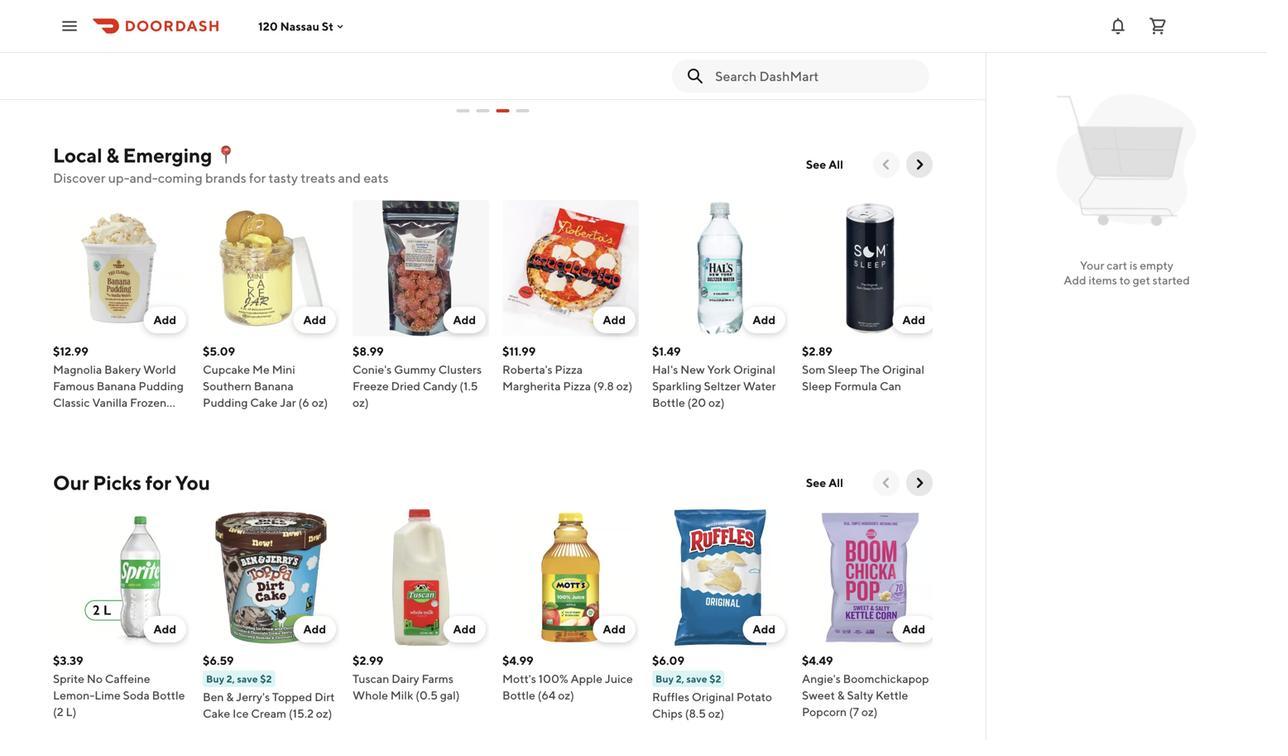 Task type: describe. For each thing, give the bounding box(es) containing it.
and
[[338, 170, 361, 186]]

$3.39 sprite no caffeine lemon-lime soda bottle (2 l)
[[53, 654, 185, 719]]

add for $1.49 hal's new york original sparkling seltzer water bottle (20 oz)
[[753, 313, 776, 327]]

original for water
[[733, 363, 776, 377]]

add for $4.49 angie's boomchickapop sweet & salty kettle popcorn (7 oz)
[[903, 623, 926, 637]]

oz) inside $5.09 cupcake me mini southern banana pudding cake jar (6 oz)
[[312, 396, 328, 410]]

(8.5
[[685, 707, 706, 721]]

som
[[802, 363, 826, 377]]

boomchickapop
[[843, 673, 929, 686]]

oz) inside $4.49 angie's boomchickapop sweet & salty kettle popcorn (7 oz)
[[862, 706, 878, 719]]

mini
[[272, 363, 295, 377]]

buy for $6.09
[[656, 674, 674, 685]]

you
[[175, 471, 210, 495]]

(0.5
[[416, 689, 438, 703]]

(1.5
[[460, 380, 478, 393]]

& inside "local & emerging 📍 discover up-and-coming brands for tasty treats and eats"
[[106, 144, 119, 167]]

lemon-
[[53, 689, 95, 703]]

0 horizontal spatial -
[[97, 68, 103, 85]]

$3.39
[[53, 654, 83, 668]]

on
[[249, 47, 266, 64]]

$2.89 som sleep the original sleep formula can
[[802, 345, 925, 393]]

get
[[1133, 274, 1151, 287]]

buy inside mix & match - buy 2, save $2 on select beggin' & more. now - 12/12. terms apply
[[155, 47, 181, 64]]

$8.99
[[353, 345, 384, 358]]

sparkling
[[652, 380, 702, 393]]

cake inside '$6.59 buy 2, save $2 ben & jerry's topped dirt cake ice cream (15.2 oz)'
[[203, 707, 230, 721]]

sprite
[[53, 673, 84, 686]]

add for $8.99 conie's gummy clusters freeze dried candy (1.5 oz)
[[453, 313, 476, 327]]

vanilla
[[92, 396, 128, 410]]

gummy
[[394, 363, 436, 377]]

notification bell image
[[1108, 16, 1128, 36]]

oz) inside $6.09 buy 2, save $2 ruffles original potato chips (8.5 oz)
[[708, 707, 725, 721]]

next button of carousel image for $2.89 som sleep the original sleep formula can
[[911, 156, 928, 173]]

ruffles
[[652, 691, 690, 704]]

mott's
[[503, 673, 536, 686]]

tasty
[[269, 170, 298, 186]]

mott's 100% apple juice bottle (64 oz) image
[[503, 510, 639, 647]]

add for $3.39 sprite no caffeine lemon-lime soda bottle (2 l)
[[153, 623, 176, 637]]

southern
[[203, 380, 252, 393]]

up-
[[108, 170, 130, 186]]

0 vertical spatial sleep
[[828, 363, 858, 377]]

famous
[[53, 380, 94, 393]]

bottle inside "$3.39 sprite no caffeine lemon-lime soda bottle (2 l)"
[[152, 689, 185, 703]]

$2.89
[[802, 345, 833, 358]]

add up potato at bottom right
[[753, 623, 776, 637]]

$12.99 magnolia bakery world famous banana pudding classic vanilla frozen dessert (16 oz)
[[53, 345, 184, 426]]

📍
[[216, 144, 236, 167]]

our picks for you link
[[53, 470, 210, 497]]

$2 for $6.59
[[260, 674, 272, 685]]

apple
[[571, 673, 603, 686]]

soda
[[123, 689, 150, 703]]

$2 inside mix & match - buy 2, save $2 on select beggin' & more. now - 12/12. terms apply
[[230, 47, 247, 64]]

Search DashMart search field
[[715, 67, 916, 85]]

see for $2.89 som sleep the original sleep formula can
[[806, 158, 826, 171]]

no
[[87, 673, 103, 686]]

margherita
[[503, 380, 561, 393]]

caffeine
[[105, 673, 150, 686]]

& left the more.
[[364, 47, 373, 64]]

2, inside mix & match - buy 2, save $2 on select beggin' & more. now - 12/12. terms apply
[[184, 47, 195, 64]]

dried
[[391, 380, 420, 393]]

add for $5.09 cupcake me mini southern banana pudding cake jar (6 oz)
[[303, 313, 326, 327]]

items
[[1089, 274, 1117, 287]]

0 vertical spatial pizza
[[555, 363, 583, 377]]

to
[[1120, 274, 1131, 287]]

sprite no caffeine lemon-lime soda bottle (2 l) image
[[53, 510, 190, 647]]

oz) inside $8.99 conie's gummy clusters freeze dried candy (1.5 oz)
[[353, 396, 369, 410]]

(6
[[298, 396, 309, 410]]

save for $6.59
[[237, 674, 258, 685]]

st
[[322, 19, 334, 33]]

ben & jerry's topped dirt cake ice cream (15.2 oz) image
[[203, 510, 339, 647]]

see all for $2.89
[[806, 158, 844, 171]]

conie's
[[353, 363, 392, 377]]

original for can
[[882, 363, 925, 377]]

seltzer
[[704, 380, 741, 393]]

add for $4.99 mott's 100% apple juice bottle (64 oz)
[[603, 623, 626, 637]]

oz) inside '$12.99 magnolia bakery world famous banana pudding classic vanilla frozen dessert (16 oz)'
[[113, 413, 130, 426]]

& inside $4.49 angie's boomchickapop sweet & salty kettle popcorn (7 oz)
[[838, 689, 845, 703]]

12/12.
[[105, 68, 143, 85]]

local & emerging 📍 discover up-and-coming brands for tasty treats and eats
[[53, 144, 389, 186]]

and-
[[130, 170, 158, 186]]

add for $2.99 tuscan dairy farms whole milk (0.5 gal)
[[453, 623, 476, 637]]

freeze
[[353, 380, 389, 393]]

hal's new york original sparkling seltzer water bottle (20 oz) image
[[652, 200, 789, 337]]

coming
[[158, 170, 203, 186]]

save inside mix & match - buy 2, save $2 on select beggin' & more. now - 12/12. terms apply
[[198, 47, 227, 64]]

pudding for cupcake me mini southern banana pudding cake jar (6 oz)
[[203, 396, 248, 410]]

(20
[[688, 396, 706, 410]]

$6.59
[[203, 654, 234, 668]]

candy
[[423, 380, 457, 393]]

hal's
[[652, 363, 678, 377]]

beggin'
[[311, 47, 361, 64]]

frozen
[[130, 396, 167, 410]]

apply
[[188, 68, 224, 85]]

& right mix
[[90, 47, 99, 64]]

$2.99
[[353, 654, 383, 668]]

(64
[[538, 689, 556, 703]]

world
[[143, 363, 176, 377]]

can
[[880, 380, 902, 393]]

oz) inside the $1.49 hal's new york original sparkling seltzer water bottle (20 oz)
[[709, 396, 725, 410]]

your cart is empty add items to get started
[[1064, 259, 1190, 287]]

dessert
[[53, 413, 93, 426]]

ice
[[233, 707, 249, 721]]

kettle
[[876, 689, 908, 703]]

emerging
[[123, 144, 212, 167]]

$2 for $6.09
[[710, 674, 722, 685]]

$4.49
[[802, 654, 833, 668]]

$5.09 cupcake me mini southern banana pudding cake jar (6 oz)
[[203, 345, 328, 410]]

our picks for you
[[53, 471, 210, 495]]

see all link for $2.89
[[796, 151, 854, 178]]

cart
[[1107, 259, 1128, 272]]

dirt
[[315, 691, 335, 704]]

empty retail cart image
[[1049, 83, 1205, 238]]

nassau
[[280, 19, 319, 33]]

banana for me
[[254, 380, 294, 393]]

1 horizontal spatial -
[[147, 47, 153, 64]]

see all for $4.49
[[806, 476, 844, 490]]

all for $2.89
[[829, 158, 844, 171]]

pudding for magnolia bakery world famous banana pudding classic vanilla frozen dessert (16 oz)
[[139, 380, 184, 393]]



Task type: locate. For each thing, give the bounding box(es) containing it.
pudding down southern
[[203, 396, 248, 410]]

match
[[102, 47, 144, 64]]

jar
[[280, 396, 296, 410]]

open menu image
[[60, 16, 79, 36]]

1 vertical spatial see all link
[[796, 470, 854, 497]]

lime
[[95, 689, 121, 703]]

buy inside $6.09 buy 2, save $2 ruffles original potato chips (8.5 oz)
[[656, 674, 674, 685]]

$5.09
[[203, 345, 235, 358]]

1 vertical spatial next button of carousel image
[[911, 475, 928, 492]]

- up terms
[[147, 47, 153, 64]]

&
[[90, 47, 99, 64], [364, 47, 373, 64], [106, 144, 119, 167], [838, 689, 845, 703], [226, 691, 234, 704]]

previous button of carousel image for $2.89 som sleep the original sleep formula can
[[878, 156, 895, 173]]

0 vertical spatial all
[[829, 158, 844, 171]]

previous button of carousel image for $4.49 angie's boomchickapop sweet & salty kettle popcorn (7 oz)
[[878, 475, 895, 492]]

pudding
[[139, 380, 184, 393], [203, 396, 248, 410]]

add up $5.09 cupcake me mini southern banana pudding cake jar (6 oz)
[[303, 313, 326, 327]]

pudding inside $5.09 cupcake me mini southern banana pudding cake jar (6 oz)
[[203, 396, 248, 410]]

$2 inside '$6.59 buy 2, save $2 ben & jerry's topped dirt cake ice cream (15.2 oz)'
[[260, 674, 272, 685]]

add up farms at the left of page
[[453, 623, 476, 637]]

0 horizontal spatial pudding
[[139, 380, 184, 393]]

oz) down 'seltzer' on the right
[[709, 396, 725, 410]]

-
[[147, 47, 153, 64], [97, 68, 103, 85]]

$6.09
[[652, 654, 685, 668]]

oz) right the (6
[[312, 396, 328, 410]]

$1.49
[[652, 345, 681, 358]]

2, for $6.59
[[226, 674, 235, 685]]

bottle right "soda"
[[152, 689, 185, 703]]

save for $6.09
[[687, 674, 708, 685]]

(15.2
[[289, 707, 314, 721]]

original inside the $1.49 hal's new york original sparkling seltzer water bottle (20 oz)
[[733, 363, 776, 377]]

0 vertical spatial cake
[[250, 396, 278, 410]]

2, up apply at the top of the page
[[184, 47, 195, 64]]

1 vertical spatial cake
[[203, 707, 230, 721]]

$4.99 mott's 100% apple juice bottle (64 oz)
[[503, 654, 633, 703]]

whole
[[353, 689, 388, 703]]

sleep up formula
[[828, 363, 858, 377]]

1 horizontal spatial for
[[249, 170, 266, 186]]

$4.99
[[503, 654, 534, 668]]

1 horizontal spatial cake
[[250, 396, 278, 410]]

save up jerry's
[[237, 674, 258, 685]]

1 vertical spatial pizza
[[563, 380, 591, 393]]

0 vertical spatial pudding
[[139, 380, 184, 393]]

buy for $6.59
[[206, 674, 224, 685]]

1 banana from the left
[[97, 380, 136, 393]]

& up up-
[[106, 144, 119, 167]]

oz) inside $11.99 roberta's pizza margherita pizza (9.8 oz)
[[616, 380, 633, 393]]

original
[[733, 363, 776, 377], [882, 363, 925, 377], [692, 691, 734, 704]]

cream
[[251, 707, 287, 721]]

add up world
[[153, 313, 176, 327]]

(2
[[53, 706, 63, 719]]

$2.99 tuscan dairy farms whole milk (0.5 gal)
[[353, 654, 460, 703]]

picks
[[93, 471, 141, 495]]

1 vertical spatial all
[[829, 476, 844, 490]]

buy up ben
[[206, 674, 224, 685]]

all
[[829, 158, 844, 171], [829, 476, 844, 490]]

buy down "$6.09"
[[656, 674, 674, 685]]

0 horizontal spatial cake
[[203, 707, 230, 721]]

2 horizontal spatial bottle
[[652, 396, 685, 410]]

bottle down "mott's" at left
[[503, 689, 535, 703]]

1 vertical spatial pudding
[[203, 396, 248, 410]]

1 vertical spatial -
[[97, 68, 103, 85]]

save inside $6.09 buy 2, save $2 ruffles original potato chips (8.5 oz)
[[687, 674, 708, 685]]

roberta's pizza margherita pizza (9.8 oz) image
[[503, 200, 639, 337]]

oz) down freeze
[[353, 396, 369, 410]]

0 vertical spatial next button of carousel image
[[911, 156, 928, 173]]

original up the (8.5
[[692, 691, 734, 704]]

buy up terms
[[155, 47, 181, 64]]

add for $11.99 roberta's pizza margherita pizza (9.8 oz)
[[603, 313, 626, 327]]

mix
[[63, 47, 87, 64]]

2, up ruffles
[[676, 674, 684, 685]]

1 vertical spatial see
[[806, 476, 826, 490]]

add up clusters
[[453, 313, 476, 327]]

1 vertical spatial for
[[145, 471, 171, 495]]

0 vertical spatial see all link
[[796, 151, 854, 178]]

0 horizontal spatial bottle
[[152, 689, 185, 703]]

add
[[1064, 274, 1087, 287], [153, 313, 176, 327], [303, 313, 326, 327], [453, 313, 476, 327], [603, 313, 626, 327], [753, 313, 776, 327], [903, 313, 926, 327], [153, 623, 176, 637], [303, 623, 326, 637], [453, 623, 476, 637], [603, 623, 626, 637], [753, 623, 776, 637], [903, 623, 926, 637]]

all for $4.49
[[829, 476, 844, 490]]

oz) right (64
[[558, 689, 574, 703]]

classic
[[53, 396, 90, 410]]

now
[[63, 68, 94, 85]]

$6.59 buy 2, save $2 ben & jerry's topped dirt cake ice cream (15.2 oz)
[[203, 654, 335, 721]]

for left tasty
[[249, 170, 266, 186]]

pudding down world
[[139, 380, 184, 393]]

0 horizontal spatial banana
[[97, 380, 136, 393]]

the
[[860, 363, 880, 377]]

1 vertical spatial see all
[[806, 476, 844, 490]]

see for $4.49 angie's boomchickapop sweet & salty kettle popcorn (7 oz)
[[806, 476, 826, 490]]

formula
[[834, 380, 878, 393]]

buy
[[155, 47, 181, 64], [206, 674, 224, 685], [656, 674, 674, 685]]

oz) right (9.8
[[616, 380, 633, 393]]

bottle
[[652, 396, 685, 410], [152, 689, 185, 703], [503, 689, 535, 703]]

bottle down sparkling
[[652, 396, 685, 410]]

next button of carousel image for $4.49 angie's boomchickapop sweet & salty kettle popcorn (7 oz)
[[911, 475, 928, 492]]

1 all from the top
[[829, 158, 844, 171]]

oz) right the (8.5
[[708, 707, 725, 721]]

cake left 'jar' at left bottom
[[250, 396, 278, 410]]

1 horizontal spatial pudding
[[203, 396, 248, 410]]

1 vertical spatial previous button of carousel image
[[878, 475, 895, 492]]

(16
[[96, 413, 111, 426]]

banana inside $5.09 cupcake me mini southern banana pudding cake jar (6 oz)
[[254, 380, 294, 393]]

see all link
[[796, 151, 854, 178], [796, 470, 854, 497]]

your
[[1080, 259, 1105, 272]]

som sleep the original sleep formula can image
[[802, 200, 939, 337]]

sleep down 'som'
[[802, 380, 832, 393]]

0 horizontal spatial buy
[[155, 47, 181, 64]]

select
[[269, 47, 308, 64]]

magnolia bakery world famous banana pudding classic vanilla frozen dessert (16 oz) image
[[53, 200, 190, 337]]

add for $2.89 som sleep the original sleep formula can
[[903, 313, 926, 327]]

& left salty
[[838, 689, 845, 703]]

bottle inside the $1.49 hal's new york original sparkling seltzer water bottle (20 oz)
[[652, 396, 685, 410]]

banana down mini
[[254, 380, 294, 393]]

$6.09 buy 2, save $2 ruffles original potato chips (8.5 oz)
[[652, 654, 772, 721]]

2, inside '$6.59 buy 2, save $2 ben & jerry's topped dirt cake ice cream (15.2 oz)'
[[226, 674, 235, 685]]

pizza left (9.8
[[563, 380, 591, 393]]

1 vertical spatial sleep
[[802, 380, 832, 393]]

treats
[[301, 170, 336, 186]]

terms
[[145, 68, 185, 85]]

conie's gummy clusters freeze dried candy (1.5 oz) image
[[353, 200, 489, 337]]

1 see all from the top
[[806, 158, 844, 171]]

1 next button of carousel image from the top
[[911, 156, 928, 173]]

2 see all from the top
[[806, 476, 844, 490]]

add up dirt
[[303, 623, 326, 637]]

banana
[[97, 380, 136, 393], [254, 380, 294, 393]]

add up "$3.39 sprite no caffeine lemon-lime soda bottle (2 l)"
[[153, 623, 176, 637]]

1 horizontal spatial buy
[[206, 674, 224, 685]]

2 banana from the left
[[254, 380, 294, 393]]

brands
[[205, 170, 246, 186]]

water
[[743, 380, 776, 393]]

0 vertical spatial see
[[806, 158, 826, 171]]

popcorn
[[802, 706, 847, 719]]

1 horizontal spatial banana
[[254, 380, 294, 393]]

pizza
[[555, 363, 583, 377], [563, 380, 591, 393]]

2 see from the top
[[806, 476, 826, 490]]

120 nassau st button
[[258, 19, 347, 33]]

original up "can"
[[882, 363, 925, 377]]

cupcake
[[203, 363, 250, 377]]

1 horizontal spatial 2,
[[226, 674, 235, 685]]

cake inside $5.09 cupcake me mini southern banana pudding cake jar (6 oz)
[[250, 396, 278, 410]]

2 next button of carousel image from the top
[[911, 475, 928, 492]]

2 previous button of carousel image from the top
[[878, 475, 895, 492]]

2 horizontal spatial save
[[687, 674, 708, 685]]

banana down bakery
[[97, 380, 136, 393]]

2 horizontal spatial 2,
[[676, 674, 684, 685]]

$4.49 angie's boomchickapop sweet & salty kettle popcorn (7 oz)
[[802, 654, 929, 719]]

$11.99
[[503, 345, 536, 358]]

me
[[252, 363, 270, 377]]

pizza up margherita on the bottom of the page
[[555, 363, 583, 377]]

cake down ben
[[203, 707, 230, 721]]

1 see from the top
[[806, 158, 826, 171]]

see all link for $4.49
[[796, 470, 854, 497]]

$2 inside $6.09 buy 2, save $2 ruffles original potato chips (8.5 oz)
[[710, 674, 722, 685]]

ruffles original potato chips (8.5 oz) image
[[652, 510, 789, 647]]

add up $2.89 som sleep the original sleep formula can
[[903, 313, 926, 327]]

chips
[[652, 707, 683, 721]]

& right ben
[[226, 691, 234, 704]]

0 horizontal spatial for
[[145, 471, 171, 495]]

add button
[[144, 307, 186, 334], [144, 307, 186, 334], [293, 307, 336, 334], [293, 307, 336, 334], [443, 307, 486, 334], [443, 307, 486, 334], [593, 307, 636, 334], [593, 307, 636, 334], [743, 307, 786, 334], [743, 307, 786, 334], [893, 307, 935, 334], [893, 307, 935, 334], [144, 617, 186, 643], [144, 617, 186, 643], [293, 617, 336, 643], [293, 617, 336, 643], [443, 617, 486, 643], [443, 617, 486, 643], [593, 617, 636, 643], [593, 617, 636, 643], [743, 617, 786, 643], [743, 617, 786, 643], [893, 617, 935, 643], [893, 617, 935, 643]]

original up the water
[[733, 363, 776, 377]]

0 horizontal spatial save
[[198, 47, 227, 64]]

magnolia
[[53, 363, 102, 377]]

$12.99
[[53, 345, 88, 358]]

2, inside $6.09 buy 2, save $2 ruffles original potato chips (8.5 oz)
[[676, 674, 684, 685]]

1 horizontal spatial $2
[[260, 674, 272, 685]]

for inside "local & emerging 📍 discover up-and-coming brands for tasty treats and eats"
[[249, 170, 266, 186]]

2 all from the top
[[829, 476, 844, 490]]

empty
[[1140, 259, 1174, 272]]

0 vertical spatial -
[[147, 47, 153, 64]]

original inside $6.09 buy 2, save $2 ruffles original potato chips (8.5 oz)
[[692, 691, 734, 704]]

next button of carousel image
[[911, 156, 928, 173], [911, 475, 928, 492]]

1 horizontal spatial save
[[237, 674, 258, 685]]

pudding inside '$12.99 magnolia bakery world famous banana pudding classic vanilla frozen dessert (16 oz)'
[[139, 380, 184, 393]]

save up ruffles
[[687, 674, 708, 685]]

oz) down dirt
[[316, 707, 332, 721]]

oz) inside $4.99 mott's 100% apple juice bottle (64 oz)
[[558, 689, 574, 703]]

oz) inside '$6.59 buy 2, save $2 ben & jerry's topped dirt cake ice cream (15.2 oz)'
[[316, 707, 332, 721]]

save inside '$6.59 buy 2, save $2 ben & jerry's topped dirt cake ice cream (15.2 oz)'
[[237, 674, 258, 685]]

buy inside '$6.59 buy 2, save $2 ben & jerry's topped dirt cake ice cream (15.2 oz)'
[[206, 674, 224, 685]]

add for $12.99 magnolia bakery world famous banana pudding classic vanilla frozen dessert (16 oz)
[[153, 313, 176, 327]]

2, down '$6.59' at the left bottom of the page
[[226, 674, 235, 685]]

see all
[[806, 158, 844, 171], [806, 476, 844, 490]]

2 see all link from the top
[[796, 470, 854, 497]]

$1.49 hal's new york original sparkling seltzer water bottle (20 oz)
[[652, 345, 776, 410]]

1 see all link from the top
[[796, 151, 854, 178]]

0 vertical spatial see all
[[806, 158, 844, 171]]

previous button of carousel image
[[878, 156, 895, 173], [878, 475, 895, 492]]

tuscan dairy farms whole milk (0.5 gal) image
[[353, 510, 489, 647]]

farms
[[422, 673, 454, 686]]

new
[[681, 363, 705, 377]]

0 vertical spatial previous button of carousel image
[[878, 156, 895, 173]]

oz) right (7
[[862, 706, 878, 719]]

0 horizontal spatial $2
[[230, 47, 247, 64]]

save up apply at the top of the page
[[198, 47, 227, 64]]

cake
[[250, 396, 278, 410], [203, 707, 230, 721]]

add up (9.8
[[603, 313, 626, 327]]

banana for bakery
[[97, 380, 136, 393]]

1 previous button of carousel image from the top
[[878, 156, 895, 173]]

add up the water
[[753, 313, 776, 327]]

for
[[249, 170, 266, 186], [145, 471, 171, 495]]

0 items, open order cart image
[[1148, 16, 1168, 36]]

bottle inside $4.99 mott's 100% apple juice bottle (64 oz)
[[503, 689, 535, 703]]

roberta's
[[503, 363, 553, 377]]

our
[[53, 471, 89, 495]]

add down your on the right of page
[[1064, 274, 1087, 287]]

banana inside '$12.99 magnolia bakery world famous banana pudding classic vanilla frozen dessert (16 oz)'
[[97, 380, 136, 393]]

2 horizontal spatial buy
[[656, 674, 674, 685]]

clusters
[[438, 363, 482, 377]]

oz) right (16
[[113, 413, 130, 426]]

angie's boomchickapop sweet & salty kettle popcorn (7 oz) image
[[802, 510, 939, 647]]

original inside $2.89 som sleep the original sleep formula can
[[882, 363, 925, 377]]

for left you
[[145, 471, 171, 495]]

2, for $6.09
[[676, 674, 684, 685]]

2 horizontal spatial $2
[[710, 674, 722, 685]]

topped
[[272, 691, 312, 704]]

- right now at the top left of page
[[97, 68, 103, 85]]

sweet
[[802, 689, 835, 703]]

1 horizontal spatial bottle
[[503, 689, 535, 703]]

0 horizontal spatial 2,
[[184, 47, 195, 64]]

angie's
[[802, 673, 841, 686]]

$2
[[230, 47, 247, 64], [260, 674, 272, 685], [710, 674, 722, 685]]

0 vertical spatial for
[[249, 170, 266, 186]]

add inside your cart is empty add items to get started
[[1064, 274, 1087, 287]]

save
[[198, 47, 227, 64], [237, 674, 258, 685], [687, 674, 708, 685]]

& inside '$6.59 buy 2, save $2 ben & jerry's topped dirt cake ice cream (15.2 oz)'
[[226, 691, 234, 704]]

add up boomchickapop
[[903, 623, 926, 637]]

more.
[[376, 47, 413, 64]]

add up the juice
[[603, 623, 626, 637]]

started
[[1153, 274, 1190, 287]]

cupcake me mini southern banana pudding cake jar (6 oz) image
[[203, 200, 339, 337]]



Task type: vqa. For each thing, say whether or not it's contained in the screenshot.


